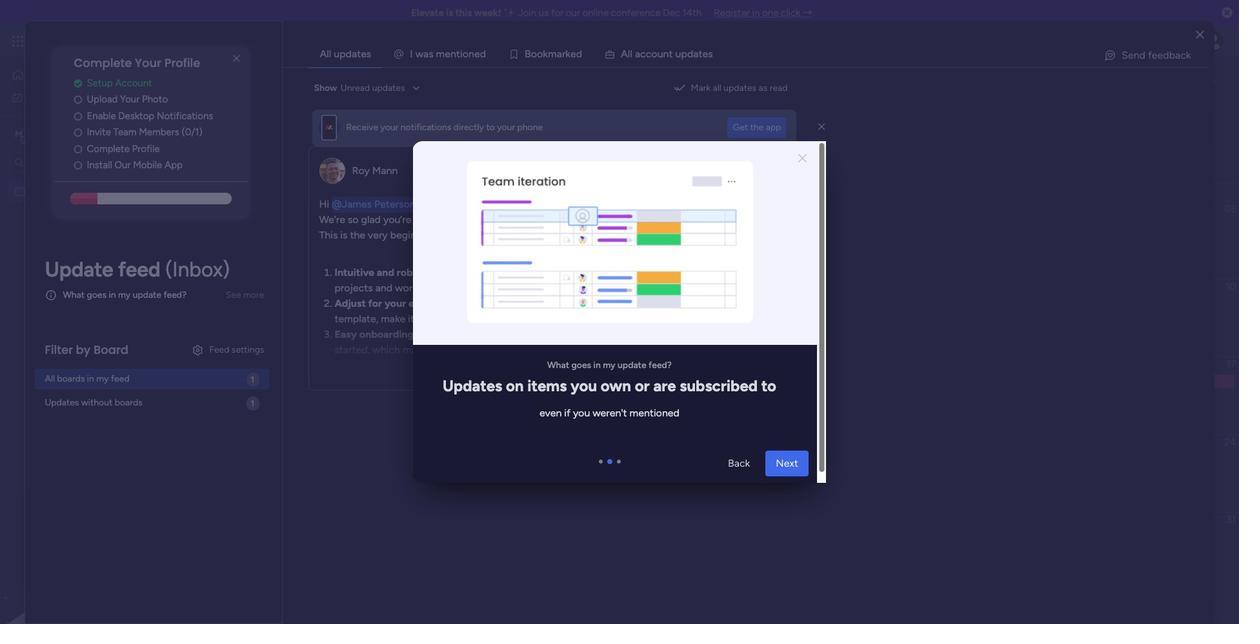 Task type: locate. For each thing, give the bounding box(es) containing it.
2023
[[710, 155, 732, 167]]

you left can
[[648, 297, 665, 310]]

1 m from the left
[[436, 48, 445, 60]]

1 horizontal spatial feed?
[[649, 360, 672, 371]]

0 vertical spatial filter
[[508, 156, 529, 167]]

home button
[[8, 65, 139, 85]]

1 vertical spatial more
[[546, 371, 569, 383]]

filter for filter by board
[[45, 342, 73, 358]]

by
[[76, 342, 91, 358]]

0 horizontal spatial main
[[30, 128, 52, 140]]

0 horizontal spatial more
[[243, 290, 264, 301]]

more for see more
[[243, 290, 264, 301]]

more for read more
[[546, 371, 569, 383]]

0 horizontal spatial you
[[488, 328, 506, 341]]

0 vertical spatial even
[[623, 266, 645, 279]]

0 vertical spatial you
[[648, 297, 665, 310]]

what down team
[[547, 360, 569, 371]]

s right w
[[429, 48, 434, 60]]

v2 search image
[[372, 154, 382, 169]]

board.
[[616, 297, 645, 310]]

what inside what goes in my update feed? updates on items you own or are subscribed to
[[547, 360, 569, 371]]

receive your notifications directly to your phone
[[346, 122, 543, 133]]

m for a
[[548, 48, 557, 60]]

d right i
[[480, 48, 486, 60]]

your up setup account 'link'
[[135, 55, 161, 71]]

2 circle o image from the top
[[74, 161, 82, 171]]

3 circle o image from the top
[[74, 144, 82, 154]]

1 o from the left
[[463, 48, 469, 60]]

home
[[30, 69, 54, 80]]

0 horizontal spatial k
[[543, 48, 548, 60]]

lottie animation image
[[402, 141, 817, 345], [0, 495, 165, 625]]

d for a l l a c c o u n t u p d a t e s
[[687, 48, 694, 60]]

with up 'needs:'
[[445, 282, 465, 294]]

lottie animation element
[[402, 141, 817, 345], [0, 495, 165, 625]]

0 horizontal spatial goes
[[87, 290, 107, 301]]

your left team's on the left top
[[451, 229, 472, 241]]

update down update feed (inbox)
[[133, 290, 161, 301]]

u down dec
[[676, 48, 681, 60]]

goes inside what goes in my update feed? updates on items you own or are subscribed to
[[571, 360, 591, 371]]

in up updates without boards
[[87, 374, 94, 385]]

team
[[113, 127, 137, 138]]

dapulse x slim image
[[819, 121, 825, 133], [798, 152, 807, 166]]

n left the p
[[663, 48, 669, 60]]

0 horizontal spatial is
[[340, 229, 348, 241]]

4 e from the left
[[703, 48, 708, 60]]

e right i
[[474, 48, 480, 60]]

add to favorites image
[[269, 75, 282, 87]]

o left "r"
[[531, 48, 537, 60]]

0 vertical spatial lottie animation element
[[402, 141, 817, 345]]

1 vertical spatial profile
[[132, 143, 160, 155]]

the left most in the right of the page
[[663, 266, 679, 279]]

0 horizontal spatial d
[[480, 48, 486, 60]]

my inside what goes in my update feed? updates on items you own or are subscribed to
[[603, 360, 615, 371]]

1 horizontal spatial updates
[[724, 83, 757, 94]]

1 vertical spatial all
[[45, 374, 55, 385]]

2 vertical spatial circle o image
[[74, 144, 82, 154]]

main left table
[[216, 121, 235, 132]]

2 horizontal spatial for
[[648, 266, 661, 279]]

0 vertical spatial what
[[63, 290, 85, 301]]

u left the p
[[658, 48, 663, 60]]

0 horizontal spatial u
[[658, 48, 663, 60]]

a right b in the top of the page
[[557, 48, 562, 60]]

register in one click →
[[714, 7, 813, 19]]

1 horizontal spatial all
[[320, 48, 331, 60]]

the inside plan, manage and track all types of work, even for the most complex projects and workflows with ease.
[[663, 266, 679, 279]]

to inside it all starts with a customizable board. you can pick a ready-made template, make it your own, and choose the building blocks needed to jumpstart your work.
[[647, 313, 657, 325]]

updates
[[334, 48, 371, 60], [724, 83, 757, 94]]

you right if
[[573, 407, 590, 420]]

1 n from the left
[[451, 48, 456, 60]]

e right "r"
[[571, 48, 576, 60]]

management
[[130, 34, 201, 48]]

circle o image inside install our mobile app link
[[74, 161, 82, 171]]

1 horizontal spatial goes
[[571, 360, 591, 371]]

0 vertical spatial circle o image
[[74, 95, 82, 105]]

1 horizontal spatial updates
[[442, 377, 502, 396]]

2 k from the left
[[566, 48, 571, 60]]

to right journey
[[544, 229, 554, 241]]

mark all updates as read
[[691, 83, 788, 94]]

list arrow image
[[619, 158, 623, 165]]

james peterson image
[[1203, 31, 1224, 52]]

it
[[471, 297, 478, 310]]

1 vertical spatial complete
[[87, 143, 130, 155]]

of right beginning
[[439, 229, 449, 241]]

1 horizontal spatial update
[[617, 360, 646, 371]]

updates up "owners," at left top
[[334, 48, 371, 60]]

profile inside complete profile link
[[132, 143, 160, 155]]

feed? down the using
[[649, 360, 672, 371]]

i w a s m e n t i o n e d
[[410, 48, 486, 60]]

0 vertical spatial updates
[[442, 377, 502, 396]]

of left where
[[491, 97, 500, 108]]

option
[[0, 180, 165, 183]]

0 horizontal spatial lottie animation image
[[0, 495, 165, 625]]

see up dapulse x slim image
[[226, 36, 241, 46]]

feed?
[[164, 290, 187, 301], [649, 360, 672, 371]]

complete up setup
[[74, 55, 132, 71]]

a right a
[[635, 48, 640, 60]]

you
[[648, 297, 665, 310], [488, 328, 506, 341]]

1 1 from the top
[[251, 375, 255, 386]]

1 horizontal spatial more
[[546, 371, 569, 383]]

customizable
[[552, 297, 614, 310]]

1 vertical spatial work
[[43, 91, 63, 102]]

the
[[750, 122, 764, 133], [350, 229, 365, 241], [663, 266, 679, 279], [521, 313, 536, 325]]

n left i
[[451, 48, 456, 60]]

1 horizontal spatial n
[[469, 48, 474, 60]]

your inside you don't have to be a techie to feel confident in getting started, which makes onboarding anyone in your team as simple as using their phone.
[[537, 344, 558, 356]]

complete for complete your profile
[[74, 55, 132, 71]]

work right "my"
[[43, 91, 63, 102]]

✨
[[504, 7, 516, 19]]

1 vertical spatial track
[[517, 266, 540, 279]]

0 vertical spatial is
[[446, 7, 453, 19]]

your down have
[[537, 344, 558, 356]]

as left read
[[759, 83, 768, 94]]

even left if
[[539, 407, 562, 420]]

0 vertical spatial 1
[[251, 375, 255, 386]]

with down plan, manage and track all types of work, even for the most complex projects and workflows with ease.
[[522, 297, 542, 310]]

1 for updates without boards
[[251, 399, 255, 410]]

o left the p
[[652, 48, 658, 60]]

Search in workspace field
[[27, 155, 108, 170]]

4 o from the left
[[652, 48, 658, 60]]

as right team
[[586, 344, 596, 356]]

1 horizontal spatial k
[[566, 48, 571, 60]]

u
[[658, 48, 663, 60], [676, 48, 681, 60]]

feed? for what goes in my update feed? updates on items you own or are subscribed to
[[649, 360, 672, 371]]

1 horizontal spatial t
[[669, 48, 673, 60]]

goes down update
[[87, 290, 107, 301]]

m left i
[[436, 48, 445, 60]]

m
[[436, 48, 445, 60], [548, 48, 557, 60]]

see down (inbox)
[[226, 290, 241, 301]]

add view image
[[465, 122, 471, 131]]

your down ready-
[[707, 313, 728, 325]]

1 horizontal spatial lottie animation element
[[402, 141, 817, 345]]

all boards in my feed
[[45, 374, 130, 385]]

adjust
[[335, 297, 366, 310]]

1 horizontal spatial even
[[623, 266, 645, 279]]

2 vertical spatial my
[[96, 374, 109, 385]]

main for main workspace
[[30, 128, 52, 140]]

n right i
[[469, 48, 474, 60]]

t left the p
[[669, 48, 673, 60]]

phone
[[517, 122, 543, 133]]

2 1 from the top
[[251, 399, 255, 410]]

1 d from the left
[[480, 48, 486, 60]]

goes for what goes in my update feed? updates on items you own or are subscribed to
[[571, 360, 591, 371]]

check circle image
[[74, 79, 82, 88]]

1 vertical spatial your
[[120, 94, 140, 105]]

d
[[480, 48, 486, 60], [576, 48, 582, 60], [687, 48, 694, 60]]

circle o image down check circle image on the top of the page
[[74, 95, 82, 105]]

the inside hi @james peterson we're so glad you're here. this is the very beginning of your team's journey to exceptional teamwork.
[[350, 229, 365, 241]]

tue
[[392, 186, 408, 198]]

glad
[[361, 213, 381, 226]]

feed? down (inbox)
[[164, 290, 187, 301]]

circle o image
[[74, 95, 82, 105], [74, 128, 82, 138], [74, 144, 82, 154]]

jumpstart
[[660, 313, 705, 325]]

main
[[216, 121, 235, 132], [30, 128, 52, 140]]

0 horizontal spatial for
[[368, 297, 382, 310]]

1 horizontal spatial you
[[648, 297, 665, 310]]

my down simple
[[603, 360, 615, 371]]

setup
[[87, 77, 113, 89]]

with inside plan, manage and track all types of work, even for the most complex projects and workflows with ease.
[[445, 282, 465, 294]]

0 vertical spatial all
[[713, 83, 722, 94]]

1 horizontal spatial track
[[517, 266, 540, 279]]

d up mark
[[687, 48, 694, 60]]

updates without boards
[[45, 398, 142, 409]]

new
[[201, 156, 220, 167]]

for inside plan, manage and track all types of work, even for the most complex projects and workflows with ease.
[[648, 266, 661, 279]]

fast
[[419, 328, 437, 341]]

even inside plan, manage and track all types of work, even for the most complex projects and workflows with ease.
[[623, 266, 645, 279]]

2 horizontal spatial n
[[663, 48, 669, 60]]

arrow down image
[[533, 154, 549, 169]]

see left more
[[589, 97, 604, 108]]

add
[[307, 155, 324, 166]]

l down conference
[[628, 48, 630, 60]]

main inside workspace selection element
[[30, 128, 52, 140]]

0 horizontal spatial my
[[96, 374, 109, 385]]

workspace selection element
[[12, 127, 108, 144]]

all right it
[[481, 297, 490, 310]]

your down account
[[120, 94, 140, 105]]

workspace
[[55, 128, 106, 140]]

→
[[803, 7, 813, 19]]

1 horizontal spatial dapulse x slim image
[[819, 121, 825, 133]]

e right the p
[[703, 48, 708, 60]]

work for monday
[[104, 34, 128, 48]]

test right public board image
[[30, 186, 47, 197]]

any
[[232, 97, 246, 108]]

feed? for what goes in my update feed?
[[164, 290, 187, 301]]

mentioned
[[630, 407, 679, 420]]

1 horizontal spatial profile
[[164, 55, 200, 71]]

track right keep
[[469, 97, 489, 108]]

0 vertical spatial track
[[469, 97, 489, 108]]

filter left arrow down image
[[508, 156, 529, 167]]

all inside all updates link
[[320, 48, 331, 60]]

0 vertical spatial my
[[118, 290, 131, 301]]

my for what goes in my update feed? updates on items you own or are subscribed to
[[603, 360, 615, 371]]

keep
[[447, 97, 466, 108]]

and right manage
[[497, 266, 514, 279]]

the down so
[[350, 229, 365, 241]]

circle o image inside complete profile link
[[74, 144, 82, 154]]

0 vertical spatial goes
[[87, 290, 107, 301]]

blocks
[[578, 313, 608, 325]]

1 vertical spatial test
[[30, 186, 47, 197]]

feed? inside what goes in my update feed? updates on items you own or are subscribed to
[[649, 360, 672, 371]]

all up assign
[[320, 48, 331, 60]]

collapse board header image
[[1207, 121, 1217, 132]]

work for my
[[43, 91, 63, 102]]

all for all boards in my feed
[[45, 374, 55, 385]]

all inside it all starts with a customizable board. you can pick a ready-made template, make it your own, and choose the building blocks needed to jumpstart your work.
[[481, 297, 490, 310]]

even right work,
[[623, 266, 645, 279]]

in left one
[[753, 7, 760, 19]]

0 horizontal spatial m
[[436, 48, 445, 60]]

the up the don't
[[521, 313, 536, 325]]

filter
[[508, 156, 529, 167], [45, 342, 73, 358]]

2 s from the left
[[708, 48, 713, 60]]

2 m from the left
[[548, 48, 557, 60]]

directly
[[454, 122, 484, 133]]

notifications
[[157, 110, 213, 122]]

1 horizontal spatial d
[[576, 48, 582, 60]]

is right 'this' at the left
[[340, 229, 348, 241]]

2 vertical spatial all
[[481, 297, 490, 310]]

my up without
[[96, 374, 109, 385]]

0 horizontal spatial update
[[133, 290, 161, 301]]

updates down onboarding
[[442, 377, 502, 396]]

to inside hi @james peterson we're so glad you're here. this is the very beginning of your team's journey to exceptional teamwork.
[[544, 229, 554, 241]]

1 horizontal spatial lottie animation image
[[402, 141, 817, 345]]

your for photo
[[120, 94, 140, 105]]

s right the p
[[708, 48, 713, 60]]

see inside "button"
[[226, 36, 241, 46]]

types
[[555, 266, 581, 279]]

0 vertical spatial test
[[196, 66, 238, 96]]

1 vertical spatial with
[[522, 297, 542, 310]]

very
[[368, 229, 388, 241]]

0 horizontal spatial s
[[429, 48, 434, 60]]

updates inside tab list
[[334, 48, 371, 60]]

project
[[222, 156, 251, 167]]

1 vertical spatial lottie animation element
[[0, 495, 165, 625]]

account
[[115, 77, 152, 89]]

main inside button
[[216, 121, 235, 132]]

peterson
[[374, 198, 416, 210]]

1 vertical spatial goes
[[571, 360, 591, 371]]

circle o image left install
[[74, 161, 82, 171]]

0 vertical spatial updates
[[334, 48, 371, 60]]

make
[[381, 313, 406, 325]]

circle o image inside 'enable desktop notifications' link
[[74, 112, 82, 121]]

2 circle o image from the top
[[74, 128, 82, 138]]

to up feel
[[647, 313, 657, 325]]

2 vertical spatial for
[[368, 297, 382, 310]]

work inside button
[[43, 91, 63, 102]]

select product image
[[12, 35, 25, 48]]

circle o image for invite
[[74, 128, 82, 138]]

all down filter by board
[[45, 374, 55, 385]]

circle o image up workspace
[[74, 112, 82, 121]]

main right workspace image
[[30, 128, 52, 140]]

0 horizontal spatial all
[[481, 297, 490, 310]]

3 d from the left
[[687, 48, 694, 60]]

goes for what goes in my update feed?
[[87, 290, 107, 301]]

1 circle o image from the top
[[74, 95, 82, 105]]

all updates link
[[309, 42, 382, 66]]

t right the p
[[699, 48, 703, 60]]

circle o image inside upload your photo link
[[74, 95, 82, 105]]

pick
[[687, 297, 706, 310]]

more right read
[[546, 371, 569, 383]]

feed up what goes in my update feed?
[[118, 257, 160, 282]]

circle o image
[[74, 112, 82, 121], [74, 161, 82, 171]]

0 horizontal spatial t
[[456, 48, 460, 60]]

track
[[469, 97, 489, 108], [517, 266, 540, 279]]

t right w
[[456, 48, 460, 60]]

with
[[445, 282, 465, 294], [522, 297, 542, 310]]

feedback
[[1148, 49, 1191, 61]]

0 horizontal spatial feed?
[[164, 290, 187, 301]]

what down update
[[63, 290, 85, 301]]

for left most in the right of the page
[[648, 266, 661, 279]]

test
[[196, 66, 238, 96], [30, 186, 47, 197]]

the right get
[[750, 122, 764, 133]]

1 vertical spatial updates
[[724, 83, 757, 94]]

so
[[348, 213, 359, 226]]

o
[[463, 48, 469, 60], [531, 48, 537, 60], [537, 48, 543, 60], [652, 48, 658, 60]]

0 vertical spatial you
[[570, 377, 597, 396]]

1 vertical spatial see
[[589, 97, 604, 108]]

you don't have to be a techie to feel confident in getting started, which makes onboarding anyone in your team as simple as using their phone.
[[335, 328, 749, 356]]

exceptional
[[556, 229, 611, 241]]

2 horizontal spatial as
[[759, 83, 768, 94]]

0 vertical spatial update
[[133, 290, 161, 301]]

(0/1)
[[182, 127, 203, 138]]

in down update feed (inbox)
[[109, 290, 116, 301]]

0 horizontal spatial with
[[445, 282, 465, 294]]

makes
[[403, 344, 432, 356]]

updates inside what goes in my update feed? updates on items you own or are subscribed to
[[442, 377, 502, 396]]

easy onboarding, fast adoption:
[[335, 328, 486, 341]]

and down intuitive and robust: at the top of the page
[[376, 282, 393, 294]]

0 vertical spatial work
[[104, 34, 128, 48]]

as down feel
[[631, 344, 641, 356]]

0 vertical spatial all
[[320, 48, 331, 60]]

what for what goes in my update feed?
[[63, 290, 85, 301]]

1 vertical spatial 1
[[251, 399, 255, 410]]

of
[[269, 97, 278, 108], [491, 97, 500, 108], [439, 229, 449, 241], [583, 266, 593, 279]]

0 horizontal spatial updates
[[334, 48, 371, 60]]

profile down management
[[164, 55, 200, 71]]

this
[[319, 229, 338, 241]]

1 vertical spatial feed?
[[649, 360, 672, 371]]

feed
[[118, 257, 160, 282], [111, 374, 130, 385]]

2 horizontal spatial all
[[713, 83, 722, 94]]

and down it
[[465, 313, 482, 325]]

for right us at left top
[[551, 7, 564, 19]]

register
[[714, 7, 750, 19]]

filter inside filter popup button
[[508, 156, 529, 167]]

team's
[[474, 229, 504, 241]]

show board description image
[[247, 75, 263, 88]]

1 vertical spatial lottie animation image
[[0, 495, 165, 625]]

track down journey
[[517, 266, 540, 279]]

updates down all boards in my feed
[[45, 398, 79, 409]]

0 horizontal spatial what
[[63, 290, 85, 301]]

your up the fast in the left of the page
[[417, 313, 438, 325]]

updates left read
[[724, 83, 757, 94]]

2 horizontal spatial my
[[603, 360, 615, 371]]

all inside button
[[713, 83, 722, 94]]

send
[[1122, 49, 1146, 61]]

and inside it all starts with a customizable board. you can pick a ready-made template, make it your own, and choose the building blocks needed to jumpstart your work.
[[465, 313, 482, 325]]

0 vertical spatial more
[[243, 290, 264, 301]]

you inside it all starts with a customizable board. you can pick a ready-made template, make it your own, and choose the building blocks needed to jumpstart your work.
[[648, 297, 665, 310]]

1 circle o image from the top
[[74, 112, 82, 121]]

1 horizontal spatial m
[[548, 48, 557, 60]]

circle o image down workspace
[[74, 144, 82, 154]]

calendar
[[363, 121, 399, 132]]

l right a
[[630, 48, 633, 60]]

0 horizontal spatial lottie animation element
[[0, 495, 165, 625]]

tab list
[[309, 41, 1210, 67]]

all for starts
[[481, 297, 490, 310]]

you left own
[[570, 377, 597, 396]]

1 vertical spatial update
[[617, 360, 646, 371]]

1 vertical spatial my
[[603, 360, 615, 371]]

1 vertical spatial all
[[542, 266, 552, 279]]

0 horizontal spatial updates
[[45, 398, 79, 409]]

0 vertical spatial circle o image
[[74, 112, 82, 121]]

onboarding,
[[359, 328, 417, 341]]

see inside button
[[226, 290, 241, 301]]

circle o image inside invite team members (0/1) link
[[74, 128, 82, 138]]

feed down board
[[111, 374, 130, 385]]

d right "r"
[[576, 48, 582, 60]]

upload your photo
[[87, 94, 168, 105]]

1 for all boards in my feed
[[251, 375, 255, 386]]

a up building
[[544, 297, 550, 310]]

for
[[551, 7, 564, 19], [648, 266, 661, 279], [368, 297, 382, 310]]

is left this
[[446, 7, 453, 19]]

group
[[598, 460, 620, 465]]

the inside it all starts with a customizable board. you can pick a ready-made template, make it your own, and choose the building blocks needed to jumpstart your work.
[[521, 313, 536, 325]]

all for updates
[[713, 83, 722, 94]]

complete
[[74, 55, 132, 71], [87, 143, 130, 155]]

plan, manage and track all types of work, even for the most complex projects and workflows with ease.
[[335, 266, 747, 294]]

update inside what goes in my update feed? updates on items you own or are subscribed to
[[617, 360, 646, 371]]

updates inside button
[[724, 83, 757, 94]]

0 vertical spatial dapulse x slim image
[[819, 121, 825, 133]]



Task type: vqa. For each thing, say whether or not it's contained in the screenshot.
→
yes



Task type: describe. For each thing, give the bounding box(es) containing it.
projects
[[335, 282, 373, 294]]

see more button
[[221, 285, 269, 306]]

us
[[539, 7, 549, 19]]

of right type
[[269, 97, 278, 108]]

what goes in my update feed? updates on items you own or are subscribed to
[[442, 360, 776, 396]]

the inside button
[[750, 122, 764, 133]]

app
[[165, 160, 183, 171]]

assign
[[313, 97, 340, 108]]

if
[[564, 407, 570, 420]]

b
[[525, 48, 531, 60]]

in down the don't
[[526, 344, 534, 356]]

chart
[[321, 121, 343, 132]]

even if you weren't mentioned
[[539, 407, 679, 420]]

today
[[576, 156, 600, 167]]

filter button
[[488, 151, 549, 172]]

to right directly
[[486, 122, 495, 133]]

m
[[15, 129, 23, 140]]

table
[[237, 121, 259, 132]]

feed settings
[[209, 345, 264, 356]]

1 e from the left
[[445, 48, 451, 60]]

all updates
[[320, 48, 371, 60]]

needs:
[[437, 297, 469, 310]]

roy mann
[[352, 164, 398, 177]]

back
[[728, 458, 750, 470]]

my for all boards in my feed
[[96, 374, 109, 385]]

work.
[[730, 313, 755, 325]]

back button
[[718, 451, 760, 477]]

journey
[[506, 229, 541, 241]]

0 vertical spatial profile
[[164, 55, 200, 71]]

1 c from the left
[[640, 48, 646, 60]]

and left keep
[[430, 97, 445, 108]]

see plans
[[226, 36, 265, 46]]

1 horizontal spatial is
[[446, 7, 453, 19]]

see for see plans
[[226, 36, 241, 46]]

(inbox)
[[165, 257, 230, 282]]

2 o from the left
[[531, 48, 537, 60]]

and left robust:
[[377, 266, 394, 279]]

online
[[583, 7, 609, 19]]

my work
[[28, 91, 63, 102]]

get the app
[[733, 122, 781, 133]]

1 u from the left
[[658, 48, 663, 60]]

monday work management
[[57, 34, 201, 48]]

3 o from the left
[[537, 48, 543, 60]]

Test field
[[193, 66, 241, 96]]

what for what goes in my update feed? updates on items you own or are subscribed to
[[547, 360, 569, 371]]

lottie animation image for the bottommost lottie animation element
[[0, 495, 165, 625]]

0 horizontal spatial even
[[539, 407, 562, 420]]

2 l from the left
[[630, 48, 633, 60]]

upload
[[87, 94, 118, 105]]

my for what goes in my update feed?
[[118, 290, 131, 301]]

thu
[[697, 186, 713, 198]]

calendar button
[[353, 116, 408, 137]]

get the app button
[[728, 117, 787, 138]]

setup account
[[87, 77, 152, 89]]

your left phone
[[497, 122, 515, 133]]

teamwork.
[[614, 229, 664, 241]]

main workspace
[[30, 128, 106, 140]]

2 e from the left
[[474, 48, 480, 60]]

monday
[[57, 34, 102, 48]]

test inside list box
[[30, 186, 47, 197]]

december 2023
[[663, 155, 732, 167]]

workspace image
[[12, 128, 25, 142]]

a right the pick
[[708, 297, 714, 310]]

new project
[[201, 156, 251, 167]]

your down the 'set'
[[381, 122, 399, 133]]

send feedback button
[[1099, 45, 1197, 66]]

2 c from the left
[[646, 48, 652, 60]]

p
[[681, 48, 687, 60]]

plans
[[243, 36, 265, 46]]

to inside what goes in my update feed? updates on items you own or are subscribed to
[[761, 377, 776, 396]]

0 horizontal spatial dapulse x slim image
[[798, 152, 807, 166]]

all inside plan, manage and track all types of work, even for the most complex projects and workflows with ease.
[[542, 266, 552, 279]]

mark all updates as read button
[[668, 78, 793, 99]]

0 vertical spatial feed
[[118, 257, 160, 282]]

notifications
[[401, 122, 451, 133]]

see more
[[589, 97, 627, 108]]

december
[[663, 155, 708, 167]]

see for see more
[[589, 97, 604, 108]]

0 horizontal spatial boards
[[57, 374, 85, 385]]

is inside hi @james peterson we're so glad you're here. this is the very beginning of your team's journey to exceptional teamwork.
[[340, 229, 348, 241]]

mark
[[691, 83, 711, 94]]

adjust for your exact needs:
[[335, 297, 469, 310]]

1 k from the left
[[543, 48, 548, 60]]

as inside mark all updates as read button
[[759, 83, 768, 94]]

3 e from the left
[[571, 48, 576, 60]]

board
[[94, 342, 129, 358]]

in up the phone.
[[704, 328, 712, 341]]

next
[[776, 458, 798, 470]]

install our mobile app
[[87, 160, 183, 171]]

see more link
[[587, 96, 629, 109]]

your up make
[[385, 297, 406, 310]]

a right i
[[423, 48, 429, 60]]

get
[[733, 122, 748, 133]]

m for e
[[436, 48, 445, 60]]

circle o image for upload
[[74, 95, 82, 105]]

Search field
[[382, 152, 421, 170]]

complete for complete profile
[[87, 143, 130, 155]]

see for see more
[[226, 290, 241, 301]]

a inside you don't have to be a techie to feel confident in getting started, which makes onboarding anyone in your team as simple as using their phone.
[[585, 328, 590, 341]]

your right where
[[529, 97, 547, 108]]

circle o image for complete
[[74, 144, 82, 154]]

upload your photo link
[[74, 93, 248, 107]]

2 n from the left
[[469, 48, 474, 60]]

of inside plan, manage and track all types of work, even for the most complex projects and workflows with ease.
[[583, 266, 593, 279]]

complete profile link
[[74, 142, 248, 156]]

public board image
[[14, 186, 26, 198]]

set
[[376, 97, 389, 108]]

feed
[[209, 345, 229, 356]]

list arrow image
[[645, 158, 649, 165]]

d for i w a s m e n t i o n e d
[[480, 48, 486, 60]]

apps image
[[1098, 35, 1111, 48]]

project
[[550, 97, 579, 108]]

easy
[[335, 328, 357, 341]]

anyone
[[490, 344, 524, 356]]

person button
[[428, 151, 484, 172]]

circle o image for install
[[74, 161, 82, 171]]

3 t from the left
[[699, 48, 703, 60]]

are
[[653, 377, 676, 396]]

all for all updates
[[320, 48, 331, 60]]

team
[[560, 344, 584, 356]]

you inside you don't have to be a techie to feel confident in getting started, which makes onboarding anyone in your team as simple as using their phone.
[[488, 328, 506, 341]]

complete profile
[[87, 143, 160, 155]]

1 vertical spatial feed
[[111, 374, 130, 385]]

click
[[781, 7, 801, 19]]

more
[[606, 97, 627, 108]]

dapulse x slim image
[[229, 51, 244, 66]]

with inside it all starts with a customizable board. you can pick a ready-made template, make it your own, and choose the building blocks needed to jumpstart your work.
[[522, 297, 542, 310]]

add widget
[[307, 155, 354, 166]]

2 t from the left
[[669, 48, 673, 60]]

1 horizontal spatial boards
[[115, 398, 142, 409]]

to left be
[[559, 328, 568, 341]]

you inside what goes in my update feed? updates on items you own or are subscribed to
[[570, 377, 597, 396]]

your inside hi @james peterson we're so glad you're here. this is the very beginning of your team's journey to exceptional teamwork.
[[451, 229, 472, 241]]

invite team members (0/1)
[[87, 127, 203, 138]]

0 horizontal spatial as
[[586, 344, 596, 356]]

a right the p
[[694, 48, 699, 60]]

1 horizontal spatial as
[[631, 344, 641, 356]]

1 vertical spatial you
[[573, 407, 590, 420]]

1 l from the left
[[628, 48, 630, 60]]

intuitive and robust:
[[335, 266, 431, 279]]

1 t from the left
[[456, 48, 460, 60]]

exact
[[409, 297, 435, 310]]

it
[[408, 313, 414, 325]]

to down needed
[[624, 328, 634, 341]]

1 s from the left
[[429, 48, 434, 60]]

3 n from the left
[[663, 48, 669, 60]]

close image
[[1197, 30, 1204, 40]]

feed settings button
[[186, 340, 269, 361]]

lottie animation image for the right lottie animation element
[[402, 141, 817, 345]]

receive
[[346, 122, 378, 133]]

join
[[518, 7, 537, 19]]

your for profile
[[135, 55, 161, 71]]

main for main table
[[216, 121, 235, 132]]

getting
[[715, 328, 749, 341]]

in inside what goes in my update feed? updates on items you own or are subscribed to
[[593, 360, 601, 371]]

setup account link
[[74, 76, 248, 91]]

add widget button
[[283, 151, 360, 172]]

onboarding
[[435, 344, 488, 356]]

2 u from the left
[[676, 48, 681, 60]]

0 vertical spatial for
[[551, 7, 564, 19]]

tab list containing all updates
[[309, 41, 1210, 67]]

elevate
[[411, 7, 444, 19]]

roy
[[352, 164, 370, 177]]

2 d from the left
[[576, 48, 582, 60]]

stands.
[[581, 97, 610, 108]]

filter for filter
[[508, 156, 529, 167]]

week!
[[474, 7, 501, 19]]

this
[[456, 7, 472, 19]]

be
[[571, 328, 583, 341]]

it all starts with a customizable board. you can pick a ready-made template, make it your own, and choose the building blocks needed to jumpstart your work.
[[335, 297, 772, 325]]

of inside hi @james peterson we're so glad you're here. this is the very beginning of your team's journey to exceptional teamwork.
[[439, 229, 449, 241]]

0 horizontal spatial track
[[469, 97, 489, 108]]

techie
[[593, 328, 622, 341]]

update for what goes in my update feed? updates on items you own or are subscribed to
[[617, 360, 646, 371]]

filter by board
[[45, 342, 129, 358]]

track inside plan, manage and track all types of work, even for the most complex projects and workflows with ease.
[[517, 266, 540, 279]]

test list box
[[0, 178, 165, 377]]

update for what goes in my update feed?
[[133, 290, 161, 301]]

complex
[[707, 266, 747, 279]]

circle o image for enable
[[74, 112, 82, 121]]



